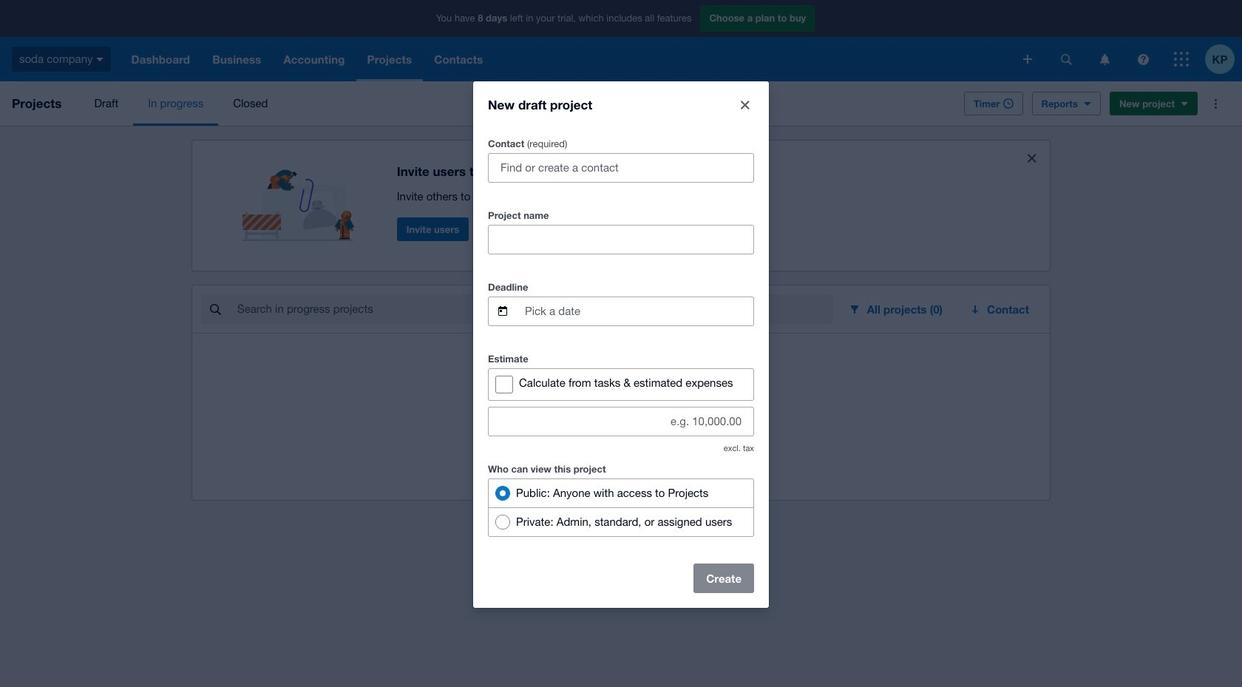 Task type: locate. For each thing, give the bounding box(es) containing it.
None field
[[489, 225, 754, 253]]

Find or create a contact field
[[489, 153, 754, 182]]

banner
[[0, 0, 1243, 81]]

svg image
[[1175, 52, 1189, 67], [1061, 54, 1072, 65], [1100, 54, 1110, 65], [1138, 54, 1149, 65], [1024, 55, 1033, 64], [97, 58, 104, 61]]

dialog
[[473, 81, 769, 608]]

group
[[488, 478, 754, 537]]



Task type: vqa. For each thing, say whether or not it's contained in the screenshot.
the leftmost an
no



Task type: describe. For each thing, give the bounding box(es) containing it.
Pick a date field
[[524, 297, 754, 325]]

Search in progress projects search field
[[236, 295, 833, 323]]

invite users to projects image
[[243, 152, 361, 241]]

e.g. 10,000.00 field
[[489, 407, 754, 435]]



